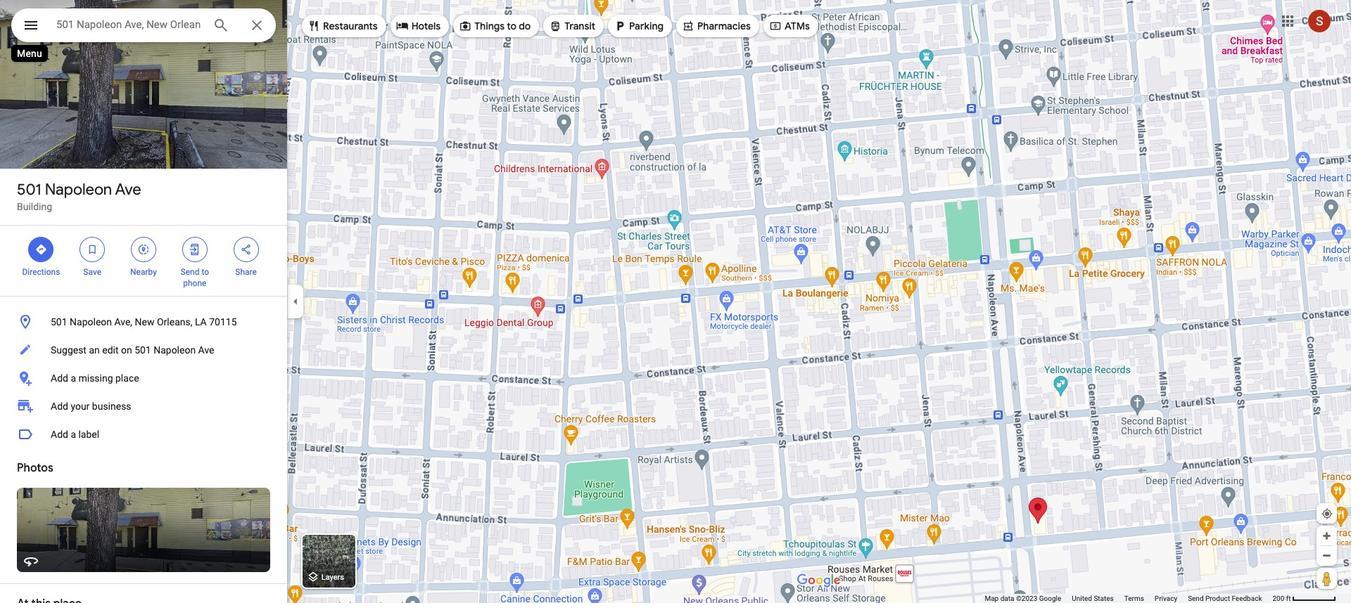Task type: describe. For each thing, give the bounding box(es) containing it.
ave inside button
[[198, 345, 214, 356]]

200 ft button
[[1273, 595, 1337, 603]]

privacy button
[[1155, 595, 1178, 604]]


[[23, 15, 39, 35]]

 atms
[[769, 18, 810, 34]]

 things to do
[[459, 18, 531, 34]]

la
[[195, 317, 207, 328]]

new
[[135, 317, 155, 328]]

directions
[[22, 267, 60, 277]]

on
[[121, 345, 132, 356]]

ave inside 501 napoleon ave building
[[115, 180, 141, 200]]

place
[[115, 373, 139, 384]]

parking
[[629, 20, 664, 32]]

suggest
[[51, 345, 87, 356]]

 transit
[[549, 18, 596, 34]]

building
[[17, 201, 52, 213]]

do
[[519, 20, 531, 32]]

 pharmacies
[[682, 18, 751, 34]]

transit
[[565, 20, 596, 32]]

501 napoleon ave, new orleans, la 70115
[[51, 317, 237, 328]]

phone
[[183, 279, 206, 289]]

nearby
[[130, 267, 157, 277]]

ave,
[[114, 317, 132, 328]]

zoom in image
[[1322, 531, 1332, 542]]

501 for ave,
[[51, 317, 67, 328]]

 hotels
[[396, 18, 441, 34]]

united states button
[[1072, 595, 1114, 604]]

501 inside button
[[135, 345, 151, 356]]

napoleon for ave
[[45, 180, 112, 200]]

footer inside google maps element
[[985, 595, 1273, 604]]

your
[[71, 401, 90, 412]]

feedback
[[1232, 595, 1262, 603]]

send product feedback button
[[1188, 595, 1262, 604]]

send for send to phone
[[181, 267, 199, 277]]

edit
[[102, 345, 119, 356]]

send to phone
[[181, 267, 209, 289]]

to inside send to phone
[[202, 267, 209, 277]]


[[188, 242, 201, 258]]


[[308, 18, 320, 34]]

suggest an edit on 501 napoleon ave button
[[0, 336, 287, 365]]

show your location image
[[1321, 508, 1334, 521]]

add for add a missing place
[[51, 373, 68, 384]]

terms
[[1125, 595, 1144, 603]]

an
[[89, 345, 100, 356]]

terms button
[[1125, 595, 1144, 604]]

a for missing
[[71, 373, 76, 384]]

things
[[474, 20, 505, 32]]

©2023
[[1016, 595, 1038, 603]]

add a label
[[51, 429, 99, 441]]

501 napoleon ave main content
[[0, 0, 287, 604]]

states
[[1094, 595, 1114, 603]]

zoom out image
[[1322, 551, 1332, 562]]


[[240, 242, 252, 258]]

layers
[[321, 574, 344, 583]]


[[86, 242, 99, 258]]

united
[[1072, 595, 1092, 603]]

add a missing place button
[[0, 365, 287, 393]]


[[396, 18, 409, 34]]

add your business
[[51, 401, 131, 412]]

a for label
[[71, 429, 76, 441]]


[[459, 18, 472, 34]]



Task type: vqa. For each thing, say whether or not it's contained in the screenshot.
1st the total duration 2 hr 31 min. element from the bottom
no



Task type: locate. For each thing, give the bounding box(es) containing it.
suggest an edit on 501 napoleon ave
[[51, 345, 214, 356]]

napoleon down orleans,
[[154, 345, 196, 356]]

to up phone
[[202, 267, 209, 277]]

1 add from the top
[[51, 373, 68, 384]]

privacy
[[1155, 595, 1178, 603]]

ft
[[1286, 595, 1291, 603]]

add for add a label
[[51, 429, 68, 441]]

a left missing at the bottom of page
[[71, 373, 76, 384]]

501 right on in the left of the page
[[135, 345, 151, 356]]

send
[[181, 267, 199, 277], [1188, 595, 1204, 603]]

 parking
[[614, 18, 664, 34]]

united states
[[1072, 595, 1114, 603]]


[[769, 18, 782, 34]]

1 vertical spatial ave
[[198, 345, 214, 356]]

add a label button
[[0, 421, 287, 449]]

ave
[[115, 180, 141, 200], [198, 345, 214, 356]]

1 vertical spatial add
[[51, 401, 68, 412]]

to
[[507, 20, 517, 32], [202, 267, 209, 277]]

0 horizontal spatial ave
[[115, 180, 141, 200]]

napoleon
[[45, 180, 112, 200], [70, 317, 112, 328], [154, 345, 196, 356]]

missing
[[78, 373, 113, 384]]

2 vertical spatial 501
[[135, 345, 151, 356]]

send for send product feedback
[[1188, 595, 1204, 603]]

1 vertical spatial send
[[1188, 595, 1204, 603]]

add your business link
[[0, 393, 287, 421]]

orleans,
[[157, 317, 192, 328]]

google maps element
[[0, 0, 1351, 604]]

0 vertical spatial to
[[507, 20, 517, 32]]

google account: sheryl atherton  
(sheryl.atherton@adept.ai) image
[[1308, 10, 1331, 32]]

to inside  things to do
[[507, 20, 517, 32]]

label
[[78, 429, 99, 441]]

hotels
[[412, 20, 441, 32]]

napoleon up the building
[[45, 180, 112, 200]]

1 horizontal spatial to
[[507, 20, 517, 32]]

 search field
[[11, 8, 276, 45]]

501 up suggest
[[51, 317, 67, 328]]


[[682, 18, 695, 34]]

napoleon inside button
[[70, 317, 112, 328]]

pharmacies
[[697, 20, 751, 32]]

None field
[[56, 16, 201, 33]]

0 vertical spatial ave
[[115, 180, 141, 200]]

1 horizontal spatial send
[[1188, 595, 1204, 603]]

0 horizontal spatial 501
[[17, 180, 41, 200]]

ave up 
[[115, 180, 141, 200]]

actions for 501 napoleon ave region
[[0, 226, 287, 296]]

1 vertical spatial 501
[[51, 317, 67, 328]]

add inside add your business link
[[51, 401, 68, 412]]

1 vertical spatial napoleon
[[70, 317, 112, 328]]

1 vertical spatial a
[[71, 429, 76, 441]]

add down suggest
[[51, 373, 68, 384]]

a inside button
[[71, 429, 76, 441]]

send inside button
[[1188, 595, 1204, 603]]

1 horizontal spatial 501
[[51, 317, 67, 328]]

 restaurants
[[308, 18, 378, 34]]

add left label
[[51, 429, 68, 441]]

send inside send to phone
[[181, 267, 199, 277]]

send left product
[[1188, 595, 1204, 603]]

2 vertical spatial add
[[51, 429, 68, 441]]

501 inside 501 napoleon ave building
[[17, 180, 41, 200]]

a
[[71, 373, 76, 384], [71, 429, 76, 441]]

google
[[1039, 595, 1062, 603]]


[[137, 242, 150, 258]]

add inside add a label button
[[51, 429, 68, 441]]

add inside add a missing place button
[[51, 373, 68, 384]]

2 vertical spatial napoleon
[[154, 345, 196, 356]]

none field inside 501 napoleon ave, new orleans, la 70115 field
[[56, 16, 201, 33]]

1 horizontal spatial ave
[[198, 345, 214, 356]]

collapse side panel image
[[288, 294, 303, 310]]

restaurants
[[323, 20, 378, 32]]


[[614, 18, 626, 34]]

send product feedback
[[1188, 595, 1262, 603]]

0 vertical spatial 501
[[17, 180, 41, 200]]

business
[[92, 401, 131, 412]]

a left label
[[71, 429, 76, 441]]

2 horizontal spatial 501
[[135, 345, 151, 356]]

send up phone
[[181, 267, 199, 277]]

add left your at bottom
[[51, 401, 68, 412]]

product
[[1206, 595, 1230, 603]]

ave down la
[[198, 345, 214, 356]]

501 napoleon ave building
[[17, 180, 141, 213]]

0 vertical spatial send
[[181, 267, 199, 277]]

napoleon up an
[[70, 317, 112, 328]]

2 add from the top
[[51, 401, 68, 412]]

add a missing place
[[51, 373, 139, 384]]

501 for ave
[[17, 180, 41, 200]]

501
[[17, 180, 41, 200], [51, 317, 67, 328], [135, 345, 151, 356]]

napoleon for ave,
[[70, 317, 112, 328]]

70115
[[209, 317, 237, 328]]

footer containing map data ©2023 google
[[985, 595, 1273, 604]]

0 horizontal spatial to
[[202, 267, 209, 277]]

data
[[1001, 595, 1015, 603]]

0 vertical spatial add
[[51, 373, 68, 384]]

map
[[985, 595, 999, 603]]

501 napoleon ave, new orleans, la 70115 button
[[0, 308, 287, 336]]

footer
[[985, 595, 1273, 604]]

napoleon inside button
[[154, 345, 196, 356]]

0 vertical spatial napoleon
[[45, 180, 112, 200]]

add
[[51, 373, 68, 384], [51, 401, 68, 412], [51, 429, 68, 441]]

3 add from the top
[[51, 429, 68, 441]]

501 up the building
[[17, 180, 41, 200]]

add for add your business
[[51, 401, 68, 412]]

501 inside button
[[51, 317, 67, 328]]

atms
[[785, 20, 810, 32]]


[[35, 242, 47, 258]]

show street view coverage image
[[1317, 569, 1337, 590]]

0 vertical spatial a
[[71, 373, 76, 384]]

a inside button
[[71, 373, 76, 384]]

200
[[1273, 595, 1285, 603]]

2 a from the top
[[71, 429, 76, 441]]

save
[[83, 267, 101, 277]]

1 a from the top
[[71, 373, 76, 384]]

 button
[[11, 8, 51, 45]]

photos
[[17, 462, 53, 476]]


[[549, 18, 562, 34]]

1 vertical spatial to
[[202, 267, 209, 277]]

share
[[235, 267, 257, 277]]

0 horizontal spatial send
[[181, 267, 199, 277]]

200 ft
[[1273, 595, 1291, 603]]

to left do
[[507, 20, 517, 32]]

map data ©2023 google
[[985, 595, 1062, 603]]

501 Napoleon Ave, New Orleans, LA 70115 field
[[11, 8, 276, 42]]

napoleon inside 501 napoleon ave building
[[45, 180, 112, 200]]



